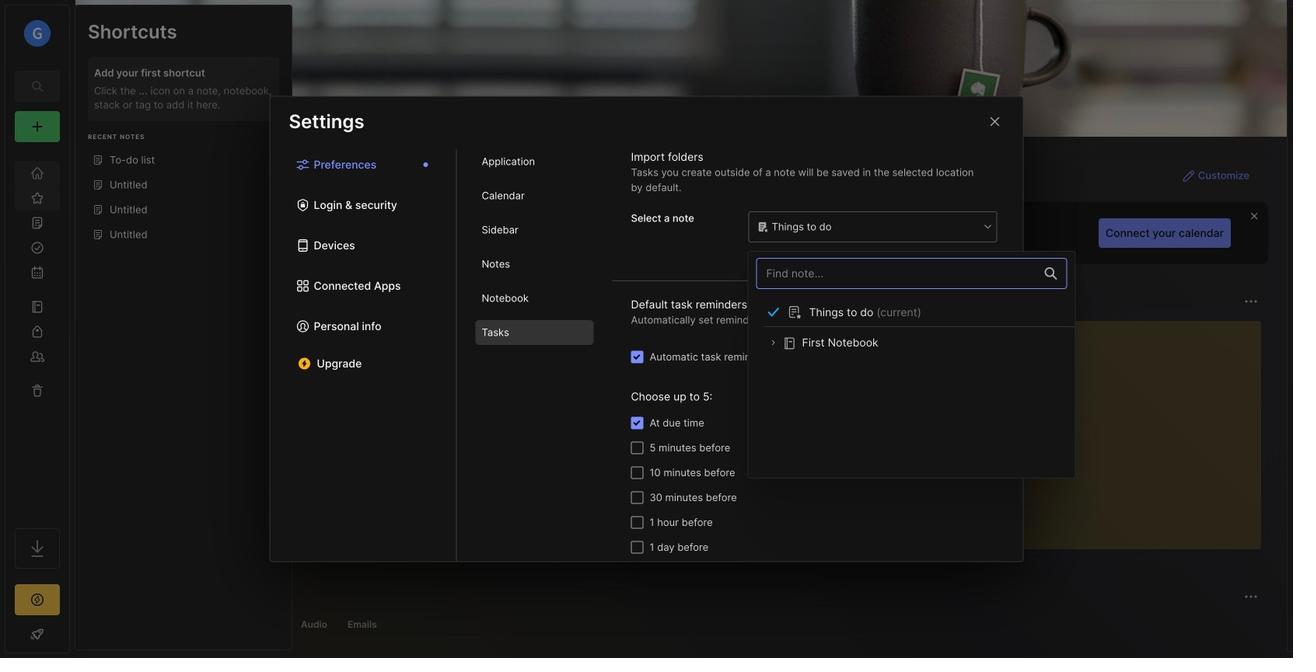 Task type: vqa. For each thing, say whether or not it's contained in the screenshot.
The Close Icon
yes



Task type: describe. For each thing, give the bounding box(es) containing it.
Find note… text field
[[757, 261, 1035, 287]]



Task type: locate. For each thing, give the bounding box(es) containing it.
None checkbox
[[631, 467, 643, 479], [631, 492, 643, 504], [631, 517, 643, 529], [631, 467, 643, 479], [631, 492, 643, 504], [631, 517, 643, 529]]

None checkbox
[[751, 251, 763, 264], [631, 351, 643, 364], [631, 417, 643, 430], [631, 442, 643, 454], [631, 542, 643, 554], [751, 251, 763, 264], [631, 351, 643, 364], [631, 417, 643, 430], [631, 442, 643, 454], [631, 542, 643, 554]]

Default task note field
[[748, 211, 997, 243]]

close image
[[986, 112, 1004, 131]]

edit search image
[[28, 77, 47, 96]]

cell
[[764, 327, 1083, 358]]

Start writing… text field
[[900, 321, 1260, 537]]

tree inside main 'element'
[[5, 152, 69, 515]]

main element
[[0, 0, 75, 659]]

tab
[[476, 149, 594, 174], [476, 184, 594, 208], [476, 218, 594, 243], [476, 252, 594, 277], [476, 286, 594, 311], [476, 320, 594, 345], [103, 320, 149, 339], [155, 320, 218, 339], [103, 616, 163, 635], [222, 616, 288, 635], [294, 616, 334, 635], [341, 616, 384, 635]]

home image
[[30, 166, 45, 181]]

row group
[[100, 348, 800, 560]]

tab list
[[270, 149, 457, 562], [457, 149, 612, 562], [103, 320, 862, 339], [103, 616, 1256, 635]]

tree
[[5, 152, 69, 515]]

upgrade image
[[28, 591, 47, 610]]



